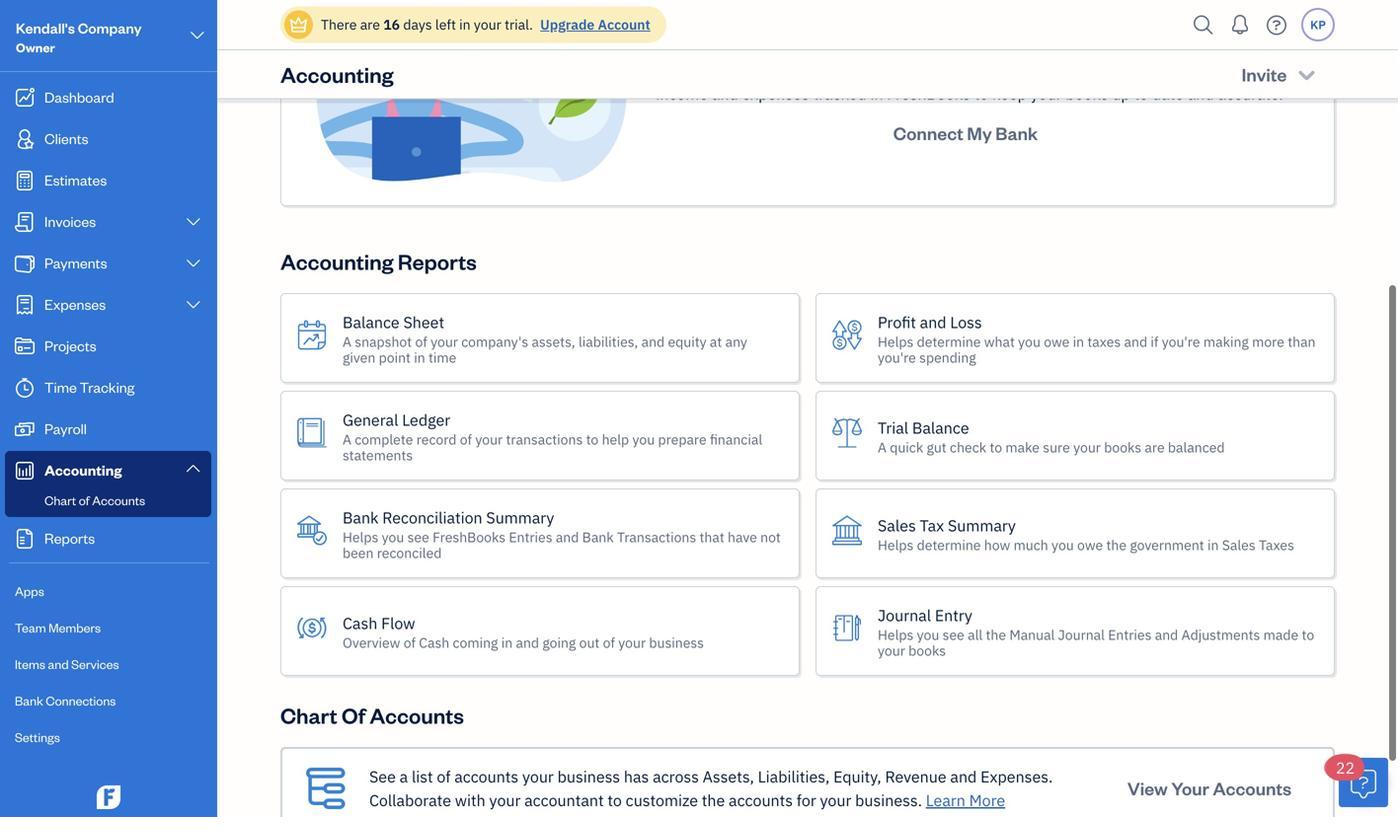 Task type: locate. For each thing, give the bounding box(es) containing it.
0 vertical spatial the
[[1107, 536, 1127, 555]]

reports right the report icon
[[44, 529, 95, 548]]

2 vertical spatial books
[[909, 642, 946, 660]]

chevron large down image
[[184, 214, 202, 230], [184, 256, 202, 272], [184, 461, 202, 477]]

determine inside 'sales tax summary helps determine how much you owe the government in sales taxes'
[[917, 536, 981, 555]]

0 horizontal spatial owe
[[1044, 333, 1070, 351]]

your right view
[[1172, 777, 1210, 801]]

helps left entry
[[878, 626, 914, 645]]

you right what
[[1018, 333, 1041, 351]]

liabilities,
[[758, 767, 830, 788]]

helps left tax
[[878, 536, 914, 555]]

0 vertical spatial entries
[[509, 528, 553, 547]]

and left adjustments
[[1155, 626, 1179, 645]]

a inside general ledger a complete record of your transactions to help you prepare financial statements
[[343, 431, 352, 449]]

adjustments
[[1182, 626, 1261, 645]]

0 horizontal spatial see
[[408, 528, 429, 547]]

0 vertical spatial accounts
[[92, 492, 145, 509]]

project image
[[13, 337, 37, 357]]

items and services
[[15, 656, 119, 673]]

learn more
[[926, 791, 1006, 811]]

of inside 'link'
[[79, 492, 90, 509]]

you're down 'profit'
[[878, 349, 916, 367]]

0 vertical spatial owe
[[1044, 333, 1070, 351]]

freshbooks image
[[93, 786, 124, 810]]

in inside "balance sheet a snapshot of your company's assets, liabilities, and equity at any given point in time"
[[414, 349, 425, 367]]

equity,
[[834, 767, 882, 788]]

1 horizontal spatial accounts
[[370, 702, 464, 730]]

with up the accurate.
[[1229, 60, 1260, 81]]

keep
[[992, 84, 1027, 104]]

entries left adjustments
[[1108, 626, 1152, 645]]

1 chevron large down image from the top
[[184, 214, 202, 230]]

0 vertical spatial your
[[854, 20, 899, 48]]

than
[[1288, 333, 1316, 351]]

1 horizontal spatial are
[[1145, 439, 1165, 457]]

chevron large down image up chart of accounts 'link' at the left
[[184, 461, 202, 477]]

and down them
[[1188, 84, 1214, 104]]

1 vertical spatial are
[[1145, 439, 1165, 457]]

2 vertical spatial the
[[702, 791, 725, 811]]

keep your books in tip top shape
[[799, 20, 1133, 48]]

books right sure on the right of page
[[1104, 439, 1142, 457]]

books down entry
[[909, 642, 946, 660]]

0 vertical spatial are
[[360, 15, 380, 34]]

apps
[[15, 583, 44, 599]]

upgrade account link
[[536, 15, 651, 34]]

of right list
[[437, 767, 451, 788]]

see left all
[[943, 626, 965, 645]]

and inside "balance sheet a snapshot of your company's assets, liabilities, and equity at any given point in time"
[[642, 333, 665, 351]]

left
[[435, 15, 456, 34]]

learn
[[926, 791, 966, 811]]

see
[[369, 767, 396, 788]]

expense image
[[13, 295, 37, 315]]

0 vertical spatial chevron large down image
[[184, 214, 202, 230]]

0 horizontal spatial with
[[455, 791, 486, 811]]

chevron large down image for invoices
[[184, 214, 202, 230]]

1 determine from the top
[[917, 333, 981, 351]]

chevron large down image down estimates link on the left top of the page
[[184, 214, 202, 230]]

bank inside bank connections link
[[15, 693, 43, 709]]

books down transactions.
[[1066, 84, 1109, 104]]

owe inside 'sales tax summary helps determine how much you owe the government in sales taxes'
[[1078, 536, 1103, 555]]

see a list of accounts your business has across assets, liabilities, equity, revenue and expenses. collaborate with your accountant to customize the accounts for your business.
[[369, 767, 1053, 811]]

accounts right list
[[455, 767, 519, 788]]

equity
[[668, 333, 707, 351]]

payment image
[[13, 254, 37, 274]]

a inside "balance sheet a snapshot of your company's assets, liabilities, and equity at any given point in time"
[[343, 333, 352, 351]]

of right out
[[603, 634, 615, 652]]

owe inside profit and loss helps determine what you owe in taxes and if you're making more than you're spending
[[1044, 333, 1070, 351]]

invoices
[[44, 212, 96, 231]]

accounting link
[[5, 451, 211, 489]]

0 vertical spatial accounts
[[455, 767, 519, 788]]

with
[[1229, 60, 1260, 81], [455, 791, 486, 811]]

22
[[1336, 758, 1355, 779]]

and left equity
[[642, 333, 665, 351]]

1 vertical spatial business
[[558, 767, 620, 788]]

check
[[950, 439, 987, 457]]

connect inside 'connect your bank account to automatically import transactions. match them with income and expenses tracked in freshbooks to keep your books up to date and accurate.'
[[680, 60, 739, 81]]

you right much
[[1052, 536, 1074, 555]]

accounts inside 'link'
[[92, 492, 145, 509]]

cash right flow
[[419, 634, 450, 652]]

accounts for chart of accounts
[[92, 492, 145, 509]]

1 vertical spatial chevron large down image
[[184, 297, 202, 313]]

date
[[1152, 84, 1184, 104]]

1 horizontal spatial connect
[[894, 122, 964, 145]]

1 vertical spatial reports
[[44, 529, 95, 548]]

balance up the given
[[343, 312, 400, 333]]

members
[[48, 620, 101, 636]]

2 vertical spatial chevron large down image
[[184, 461, 202, 477]]

coming
[[453, 634, 498, 652]]

0 horizontal spatial reports
[[44, 529, 95, 548]]

bank down items
[[15, 693, 43, 709]]

1 horizontal spatial your
[[1172, 777, 1210, 801]]

your right sure on the right of page
[[1074, 439, 1101, 457]]

see inside the bank reconciliation summary helps you see freshbooks entries and bank transactions that have not been reconciled
[[408, 528, 429, 547]]

in left taxes
[[1073, 333, 1085, 351]]

1 horizontal spatial freshbooks
[[887, 84, 971, 104]]

1 vertical spatial your
[[1172, 777, 1210, 801]]

0 vertical spatial with
[[1229, 60, 1260, 81]]

how
[[984, 536, 1011, 555]]

0 horizontal spatial accounts
[[455, 767, 519, 788]]

statements
[[343, 447, 413, 465]]

of inside "balance sheet a snapshot of your company's assets, liabilities, and equity at any given point in time"
[[415, 333, 427, 351]]

your inside journal entry helps you see all the manual journal entries and adjustments made to your books
[[878, 642, 906, 660]]

tracked
[[813, 84, 867, 104]]

your for view
[[1172, 777, 1210, 801]]

the inside journal entry helps you see all the manual journal entries and adjustments made to your books
[[986, 626, 1006, 645]]

2 horizontal spatial the
[[1107, 536, 1127, 555]]

2 determine from the top
[[917, 536, 981, 555]]

trial balance a quick gut check to make sure your books are balanced
[[878, 418, 1225, 457]]

transactions
[[506, 431, 583, 449]]

business
[[649, 634, 704, 652], [558, 767, 620, 788]]

1 vertical spatial determine
[[917, 536, 981, 555]]

you're right if at the right top
[[1162, 333, 1201, 351]]

more
[[1252, 333, 1285, 351]]

a left quick
[[878, 439, 887, 457]]

chart left of
[[280, 702, 337, 730]]

sure
[[1043, 439, 1070, 457]]

to inside trial balance a quick gut check to make sure your books are balanced
[[990, 439, 1003, 457]]

and left transactions at the left bottom of the page
[[556, 528, 579, 547]]

1 vertical spatial balance
[[912, 418, 970, 439]]

overview
[[343, 634, 400, 652]]

reports up sheet
[[398, 248, 477, 276]]

a left snapshot
[[343, 333, 352, 351]]

are left '16'
[[360, 15, 380, 34]]

1 horizontal spatial journal
[[1058, 626, 1105, 645]]

of
[[415, 333, 427, 351], [460, 431, 472, 449], [79, 492, 90, 509], [404, 634, 416, 652], [603, 634, 615, 652], [437, 767, 451, 788]]

to inside general ledger a complete record of your transactions to help you prepare financial statements
[[586, 431, 599, 449]]

dashboard image
[[13, 88, 37, 108]]

to right made
[[1302, 626, 1315, 645]]

1 vertical spatial entries
[[1108, 626, 1152, 645]]

0 vertical spatial see
[[408, 528, 429, 547]]

helps left 'spending'
[[878, 333, 914, 351]]

in left "time"
[[414, 349, 425, 367]]

trial
[[878, 418, 909, 439]]

tax
[[920, 516, 944, 536]]

a inside trial balance a quick gut check to make sure your books are balanced
[[878, 439, 887, 457]]

summary for sales tax summary
[[948, 516, 1016, 536]]

1 vertical spatial chart
[[280, 702, 337, 730]]

0 vertical spatial books
[[1066, 84, 1109, 104]]

0 vertical spatial business
[[649, 634, 704, 652]]

0 vertical spatial balance
[[343, 312, 400, 333]]

invoices link
[[5, 202, 211, 242]]

1 vertical spatial accounts
[[370, 702, 464, 730]]

your right for
[[820, 791, 852, 811]]

transactions
[[617, 528, 696, 547]]

1 vertical spatial see
[[943, 626, 965, 645]]

dashboard link
[[5, 78, 211, 118]]

1 vertical spatial with
[[455, 791, 486, 811]]

chart inside 'link'
[[44, 492, 76, 509]]

1 horizontal spatial summary
[[948, 516, 1016, 536]]

3 chevron large down image from the top
[[184, 461, 202, 477]]

0 horizontal spatial entries
[[509, 528, 553, 547]]

of right "record" in the bottom of the page
[[460, 431, 472, 449]]

0 horizontal spatial your
[[854, 20, 899, 48]]

1 horizontal spatial owe
[[1078, 536, 1103, 555]]

chevrondown image
[[1296, 64, 1318, 84]]

0 vertical spatial chart
[[44, 492, 76, 509]]

0 horizontal spatial balance
[[343, 312, 400, 333]]

your
[[474, 15, 502, 34], [742, 60, 774, 81], [1031, 84, 1062, 104], [431, 333, 458, 351], [475, 431, 503, 449], [1074, 439, 1101, 457], [618, 634, 646, 652], [878, 642, 906, 660], [522, 767, 554, 788], [489, 791, 521, 811], [820, 791, 852, 811]]

accounts
[[92, 492, 145, 509], [370, 702, 464, 730], [1213, 777, 1292, 801]]

financial
[[710, 431, 763, 449]]

been
[[343, 544, 374, 563]]

0 horizontal spatial summary
[[486, 508, 554, 528]]

a for trial balance
[[878, 439, 887, 457]]

a left complete
[[343, 431, 352, 449]]

chart of accounts image
[[306, 766, 346, 813]]

client image
[[13, 129, 37, 149]]

list
[[412, 767, 433, 788]]

accounts for view your accounts
[[1213, 777, 1292, 801]]

at
[[710, 333, 722, 351]]

determine left how
[[917, 536, 981, 555]]

books inside 'connect your bank account to automatically import transactions. match them with income and expenses tracked in freshbooks to keep your books up to date and accurate.'
[[1066, 84, 1109, 104]]

summary for bank reconciliation summary
[[486, 508, 554, 528]]

business up accountant
[[558, 767, 620, 788]]

connect left my
[[894, 122, 964, 145]]

taxes
[[1259, 536, 1295, 555]]

company
[[78, 18, 142, 37]]

1 vertical spatial owe
[[1078, 536, 1103, 555]]

of left "time"
[[415, 333, 427, 351]]

0 horizontal spatial business
[[558, 767, 620, 788]]

helps for bank reconciliation summary
[[343, 528, 379, 547]]

in right the government
[[1208, 536, 1219, 555]]

expenses.
[[981, 767, 1053, 788]]

your left all
[[878, 642, 906, 660]]

0 horizontal spatial chart
[[44, 492, 76, 509]]

entries inside the bank reconciliation summary helps you see freshbooks entries and bank transactions that have not been reconciled
[[509, 528, 553, 547]]

sales left taxes
[[1222, 536, 1256, 555]]

journal left entry
[[878, 606, 931, 626]]

ledger
[[402, 410, 450, 431]]

business.
[[855, 791, 922, 811]]

0 horizontal spatial accounts
[[92, 492, 145, 509]]

transactions.
[[1045, 60, 1137, 81]]

owe left taxes
[[1044, 333, 1070, 351]]

1 horizontal spatial with
[[1229, 60, 1260, 81]]

see right been
[[408, 528, 429, 547]]

bank right my
[[996, 122, 1038, 145]]

chart down accounting "link"
[[44, 492, 76, 509]]

0 horizontal spatial the
[[702, 791, 725, 811]]

and left going on the bottom
[[516, 634, 539, 652]]

helps inside profit and loss helps determine what you owe in taxes and if you're making more than you're spending
[[878, 333, 914, 351]]

1 horizontal spatial entries
[[1108, 626, 1152, 645]]

balanced
[[1168, 439, 1225, 457]]

and up learn more link
[[950, 767, 977, 788]]

the right all
[[986, 626, 1006, 645]]

summary inside 'sales tax summary helps determine how much you owe the government in sales taxes'
[[948, 516, 1016, 536]]

0 vertical spatial freshbooks
[[887, 84, 971, 104]]

2 chevron large down image from the top
[[184, 256, 202, 272]]

1 vertical spatial chevron large down image
[[184, 256, 202, 272]]

journal
[[878, 606, 931, 626], [1058, 626, 1105, 645]]

journal right "manual"
[[1058, 626, 1105, 645]]

accounting up snapshot
[[280, 248, 394, 276]]

determine left what
[[917, 333, 981, 351]]

chart of accounts
[[280, 702, 464, 730]]

helps inside the bank reconciliation summary helps you see freshbooks entries and bank transactions that have not been reconciled
[[343, 528, 379, 547]]

estimate image
[[13, 171, 37, 191]]

1 vertical spatial freshbooks
[[433, 528, 506, 547]]

chevron large down image for payments
[[184, 256, 202, 272]]

clients link
[[5, 120, 211, 159]]

your left trial.
[[474, 15, 502, 34]]

1 horizontal spatial see
[[943, 626, 965, 645]]

1 vertical spatial connect
[[894, 122, 964, 145]]

to right up
[[1134, 84, 1149, 104]]

summary inside the bank reconciliation summary helps you see freshbooks entries and bank transactions that have not been reconciled
[[486, 508, 554, 528]]

helps
[[878, 333, 914, 351], [343, 528, 379, 547], [878, 536, 914, 555], [878, 626, 914, 645]]

the left the government
[[1107, 536, 1127, 555]]

accounting down there
[[280, 60, 394, 88]]

connect inside button
[[894, 122, 964, 145]]

to left help
[[586, 431, 599, 449]]

accounts down assets, at the bottom right
[[729, 791, 793, 811]]

connect up income
[[680, 60, 739, 81]]

and right items
[[48, 656, 69, 673]]

to left make
[[990, 439, 1003, 457]]

2 vertical spatial accounting
[[44, 461, 122, 479]]

reports inside reports link
[[44, 529, 95, 548]]

to left customize on the left
[[608, 791, 622, 811]]

helps left 'reconciliation'
[[343, 528, 379, 547]]

1 vertical spatial accounts
[[729, 791, 793, 811]]

are left balanced
[[1145, 439, 1165, 457]]

helps for sales tax summary
[[878, 536, 914, 555]]

reconciled
[[377, 544, 442, 563]]

items and services link
[[5, 648, 211, 682]]

1 horizontal spatial balance
[[912, 418, 970, 439]]

you right help
[[633, 431, 655, 449]]

with right collaborate
[[455, 791, 486, 811]]

in right coming
[[501, 634, 513, 652]]

chevron large down image up expenses link
[[184, 256, 202, 272]]

main element
[[0, 0, 267, 818]]

1 horizontal spatial chart
[[280, 702, 337, 730]]

money image
[[13, 420, 37, 439]]

1 horizontal spatial reports
[[398, 248, 477, 276]]

have
[[728, 528, 757, 547]]

account
[[598, 15, 651, 34]]

time
[[429, 349, 457, 367]]

of down accounting "link"
[[79, 492, 90, 509]]

payroll link
[[5, 410, 211, 449]]

for
[[797, 791, 817, 811]]

you inside the bank reconciliation summary helps you see freshbooks entries and bank transactions that have not been reconciled
[[382, 528, 404, 547]]

owe right much
[[1078, 536, 1103, 555]]

and inside "main" element
[[48, 656, 69, 673]]

2 vertical spatial accounts
[[1213, 777, 1292, 801]]

your up account
[[854, 20, 899, 48]]

prepare
[[658, 431, 707, 449]]

2 horizontal spatial accounts
[[1213, 777, 1292, 801]]

invoice image
[[13, 212, 37, 232]]

you left all
[[917, 626, 940, 645]]

0 vertical spatial chevron large down image
[[188, 24, 206, 47]]

and left if at the right top
[[1124, 333, 1148, 351]]

summary right tax
[[948, 516, 1016, 536]]

accounts for chart of accounts
[[370, 702, 464, 730]]

the down assets, at the bottom right
[[702, 791, 725, 811]]

balance right trial
[[912, 418, 970, 439]]

chevron large down image
[[188, 24, 206, 47], [184, 297, 202, 313]]

determine
[[917, 333, 981, 351], [917, 536, 981, 555]]

chevron large down image up projects link
[[184, 297, 202, 313]]

0 horizontal spatial connect
[[680, 60, 739, 81]]

and left the loss
[[920, 312, 947, 333]]

accounts
[[455, 767, 519, 788], [729, 791, 793, 811]]

in inside 'connect your bank account to automatically import transactions. match them with income and expenses tracked in freshbooks to keep your books up to date and accurate.'
[[871, 84, 884, 104]]

top
[[1028, 20, 1066, 48]]

kp button
[[1302, 8, 1335, 41]]

0 vertical spatial connect
[[680, 60, 739, 81]]

chevron large down image for accounting
[[184, 461, 202, 477]]

items
[[15, 656, 45, 673]]

accurate.
[[1218, 84, 1284, 104]]

1 vertical spatial the
[[986, 626, 1006, 645]]

accounting up chart of accounts
[[44, 461, 122, 479]]

1 horizontal spatial business
[[649, 634, 704, 652]]

you inside 'sales tax summary helps determine how much you owe the government in sales taxes'
[[1052, 536, 1074, 555]]

flow
[[381, 613, 415, 634]]

kp
[[1311, 17, 1326, 33]]

you right been
[[382, 528, 404, 547]]

are inside trial balance a quick gut check to make sure your books are balanced
[[1145, 439, 1165, 457]]

of inside see a list of accounts your business has across assets, liabilities, equity, revenue and expenses. collaborate with your accountant to customize the accounts for your business.
[[437, 767, 451, 788]]

your right "record" in the bottom of the page
[[475, 431, 503, 449]]

made
[[1264, 626, 1299, 645]]

accounting inside "link"
[[44, 461, 122, 479]]

determine inside profit and loss helps determine what you owe in taxes and if you're making more than you're spending
[[917, 333, 981, 351]]

balance inside "balance sheet a snapshot of your company's assets, liabilities, and equity at any given point in time"
[[343, 312, 400, 333]]

reconciliation
[[382, 508, 483, 528]]

0 horizontal spatial freshbooks
[[433, 528, 506, 547]]

determine for loss
[[917, 333, 981, 351]]

your
[[854, 20, 899, 48], [1172, 777, 1210, 801]]

business right out
[[649, 634, 704, 652]]

1 vertical spatial books
[[1104, 439, 1142, 457]]

snapshot
[[355, 333, 412, 351]]

0 vertical spatial determine
[[917, 333, 981, 351]]

invite button
[[1224, 54, 1335, 94]]

your left the company's
[[431, 333, 458, 351]]

chevron large down image inside accounting "link"
[[184, 461, 202, 477]]

1 horizontal spatial accounts
[[729, 791, 793, 811]]

helps inside 'sales tax summary helps determine how much you owe the government in sales taxes'
[[878, 536, 914, 555]]

entries up cash flow overview of cash coming in and going out of your business
[[509, 528, 553, 547]]

accounts down accounting "link"
[[92, 492, 145, 509]]

of inside general ledger a complete record of your transactions to help you prepare financial statements
[[460, 431, 472, 449]]

expenses
[[742, 84, 810, 104]]

estimates link
[[5, 161, 211, 200]]

1 vertical spatial accounting
[[280, 248, 394, 276]]

helps inside journal entry helps you see all the manual journal entries and adjustments made to your books
[[878, 626, 914, 645]]

spending
[[920, 349, 976, 367]]

1 horizontal spatial the
[[986, 626, 1006, 645]]

sales left tax
[[878, 516, 916, 536]]



Task type: describe. For each thing, give the bounding box(es) containing it.
owner
[[16, 39, 55, 55]]

freshbooks inside the bank reconciliation summary helps you see freshbooks entries and bank transactions that have not been reconciled
[[433, 528, 506, 547]]

reports link
[[5, 519, 211, 559]]

0 vertical spatial reports
[[398, 248, 477, 276]]

resource center badge image
[[1339, 759, 1389, 808]]

point
[[379, 349, 411, 367]]

your inside general ledger a complete record of your transactions to help you prepare financial statements
[[475, 431, 503, 449]]

0 vertical spatial accounting
[[280, 60, 394, 88]]

if
[[1151, 333, 1159, 351]]

journal entry helps you see all the manual journal entries and adjustments made to your books
[[878, 606, 1315, 660]]

time
[[44, 378, 77, 397]]

and inside the bank reconciliation summary helps you see freshbooks entries and bank transactions that have not been reconciled
[[556, 528, 579, 547]]

collaborate
[[369, 791, 451, 811]]

quick
[[890, 439, 924, 457]]

0 horizontal spatial journal
[[878, 606, 931, 626]]

notifications image
[[1225, 5, 1256, 44]]

view
[[1128, 777, 1168, 801]]

bank left transactions at the left bottom of the page
[[582, 528, 614, 547]]

you inside general ledger a complete record of your transactions to help you prepare financial statements
[[633, 431, 655, 449]]

account
[[816, 60, 873, 81]]

settings
[[15, 729, 60, 746]]

your inside cash flow overview of cash coming in and going out of your business
[[618, 634, 646, 652]]

gut
[[927, 439, 947, 457]]

with inside 'connect your bank account to automatically import transactions. match them with income and expenses tracked in freshbooks to keep your books up to date and accurate.'
[[1229, 60, 1260, 81]]

keep
[[799, 20, 849, 48]]

0 horizontal spatial sales
[[878, 516, 916, 536]]

16
[[383, 15, 400, 34]]

accounting reports
[[280, 248, 477, 276]]

team
[[15, 620, 46, 636]]

liabilities,
[[579, 333, 638, 351]]

a for general ledger
[[343, 431, 352, 449]]

view your accounts link
[[1110, 769, 1310, 809]]

the inside 'sales tax summary helps determine how much you owe the government in sales taxes'
[[1107, 536, 1127, 555]]

there
[[321, 15, 357, 34]]

0 horizontal spatial you're
[[878, 349, 916, 367]]

to left keep
[[974, 84, 989, 104]]

your up expenses
[[742, 60, 774, 81]]

search image
[[1188, 10, 1220, 40]]

chart of accounts
[[44, 492, 145, 509]]

report image
[[13, 529, 37, 549]]

match
[[1141, 60, 1185, 81]]

manual
[[1010, 626, 1055, 645]]

cash flow overview of cash coming in and going out of your business
[[343, 613, 704, 652]]

there are 16 days left in your trial. upgrade account
[[321, 15, 651, 34]]

freshbooks inside 'connect your bank account to automatically import transactions. match them with income and expenses tracked in freshbooks to keep your books up to date and accurate.'
[[887, 84, 971, 104]]

them
[[1188, 60, 1225, 81]]

determine for summary
[[917, 536, 981, 555]]

balance sheet a snapshot of your company's assets, liabilities, and equity at any given point in time
[[343, 312, 748, 367]]

in inside profit and loss helps determine what you owe in taxes and if you're making more than you're spending
[[1073, 333, 1085, 351]]

clients
[[44, 129, 88, 148]]

and inside cash flow overview of cash coming in and going out of your business
[[516, 634, 539, 652]]

much
[[1014, 536, 1049, 555]]

automatically
[[895, 60, 991, 81]]

any
[[726, 333, 748, 351]]

bank connections link
[[5, 684, 211, 719]]

1 horizontal spatial sales
[[1222, 536, 1256, 555]]

bank reconciliation summary helps you see freshbooks entries and bank transactions that have not been reconciled
[[343, 508, 781, 563]]

my
[[967, 122, 992, 145]]

upgrade
[[540, 15, 595, 34]]

tracking
[[80, 378, 135, 397]]

in left tip
[[969, 20, 987, 48]]

you inside profit and loss helps determine what you owe in taxes and if you're making more than you're spending
[[1018, 333, 1041, 351]]

chart for chart of accounts
[[44, 492, 76, 509]]

invite
[[1242, 63, 1287, 86]]

the inside see a list of accounts your business has across assets, liabilities, equity, revenue and expenses. collaborate with your accountant to customize the accounts for your business.
[[702, 791, 725, 811]]

expenses
[[44, 295, 106, 314]]

of right overview
[[404, 634, 416, 652]]

customize
[[626, 791, 698, 811]]

in inside cash flow overview of cash coming in and going out of your business
[[501, 634, 513, 652]]

0 horizontal spatial are
[[360, 15, 380, 34]]

trial.
[[505, 15, 533, 34]]

your inside "balance sheet a snapshot of your company's assets, liabilities, and equity at any given point in time"
[[431, 333, 458, 351]]

learn more link
[[926, 791, 1006, 811]]

balance inside trial balance a quick gut check to make sure your books are balanced
[[912, 418, 970, 439]]

connect for my
[[894, 122, 964, 145]]

government
[[1130, 536, 1205, 555]]

in right left
[[459, 15, 471, 34]]

crown image
[[288, 14, 309, 35]]

your left accountant
[[489, 791, 521, 811]]

books inside trial balance a quick gut check to make sure your books are balanced
[[1104, 439, 1142, 457]]

connect your bank account to begin matching your bank transactions image
[[313, 0, 629, 184]]

books inside journal entry helps you see all the manual journal entries and adjustments made to your books
[[909, 642, 946, 660]]

0 horizontal spatial cash
[[343, 613, 378, 634]]

kendall's
[[16, 18, 75, 37]]

books
[[904, 20, 965, 48]]

bank
[[778, 60, 813, 81]]

connect your bank account to automatically import transactions. match them with income and expenses tracked in freshbooks to keep your books up to date and accurate.
[[656, 60, 1284, 104]]

estimates
[[44, 170, 107, 189]]

connections
[[46, 693, 116, 709]]

to inside see a list of accounts your business has across assets, liabilities, equity, revenue and expenses. collaborate with your accountant to customize the accounts for your business.
[[608, 791, 622, 811]]

and inside see a list of accounts your business has across assets, liabilities, equity, revenue and expenses. collaborate with your accountant to customize the accounts for your business.
[[950, 767, 977, 788]]

business inside cash flow overview of cash coming in and going out of your business
[[649, 634, 704, 652]]

your for keep
[[854, 20, 899, 48]]

and inside journal entry helps you see all the manual journal entries and adjustments made to your books
[[1155, 626, 1179, 645]]

view your accounts
[[1128, 777, 1292, 801]]

helps for profit and loss
[[878, 333, 914, 351]]

your inside trial balance a quick gut check to make sure your books are balanced
[[1074, 439, 1101, 457]]

bank up been
[[343, 508, 379, 528]]

of
[[342, 702, 366, 730]]

time tracking
[[44, 378, 135, 397]]

income
[[656, 84, 708, 104]]

that
[[700, 528, 725, 547]]

taxes
[[1088, 333, 1121, 351]]

and right income
[[712, 84, 738, 104]]

chart image
[[13, 461, 37, 481]]

shape
[[1070, 20, 1133, 48]]

accountant
[[525, 791, 604, 811]]

make
[[1006, 439, 1040, 457]]

go to help image
[[1261, 10, 1293, 40]]

22 button
[[1326, 756, 1389, 808]]

you inside journal entry helps you see all the manual journal entries and adjustments made to your books
[[917, 626, 940, 645]]

a for balance sheet
[[343, 333, 352, 351]]

has
[[624, 767, 649, 788]]

not
[[761, 528, 781, 547]]

with inside see a list of accounts your business has across assets, liabilities, equity, revenue and expenses. collaborate with your accountant to customize the accounts for your business.
[[455, 791, 486, 811]]

your right keep
[[1031, 84, 1062, 104]]

your up accountant
[[522, 767, 554, 788]]

assets,
[[703, 767, 754, 788]]

help
[[602, 431, 629, 449]]

business inside see a list of accounts your business has across assets, liabilities, equity, revenue and expenses. collaborate with your accountant to customize the accounts for your business.
[[558, 767, 620, 788]]

connect for your
[[680, 60, 739, 81]]

up
[[1112, 84, 1131, 104]]

see inside journal entry helps you see all the manual journal entries and adjustments made to your books
[[943, 626, 965, 645]]

expenses link
[[5, 285, 211, 325]]

import
[[994, 60, 1042, 81]]

tip
[[991, 20, 1024, 48]]

out
[[579, 634, 600, 652]]

entries inside journal entry helps you see all the manual journal entries and adjustments made to your books
[[1108, 626, 1152, 645]]

1 horizontal spatial cash
[[419, 634, 450, 652]]

chevron large down image inside expenses link
[[184, 297, 202, 313]]

across
[[653, 767, 699, 788]]

bank connections
[[15, 693, 116, 709]]

team members link
[[5, 611, 211, 646]]

to right account
[[876, 60, 891, 81]]

more
[[969, 791, 1006, 811]]

timer image
[[13, 378, 37, 398]]

bank inside the 'connect my bank' button
[[996, 122, 1038, 145]]

1 horizontal spatial you're
[[1162, 333, 1201, 351]]

apps link
[[5, 575, 211, 609]]

in inside 'sales tax summary helps determine how much you owe the government in sales taxes'
[[1208, 536, 1219, 555]]

to inside journal entry helps you see all the manual journal entries and adjustments made to your books
[[1302, 626, 1315, 645]]

chart for chart of accounts
[[280, 702, 337, 730]]



Task type: vqa. For each thing, say whether or not it's contained in the screenshot.
determine inside the Profit and Loss Helps determine what you owe in taxes and if you're making more than you're spending
yes



